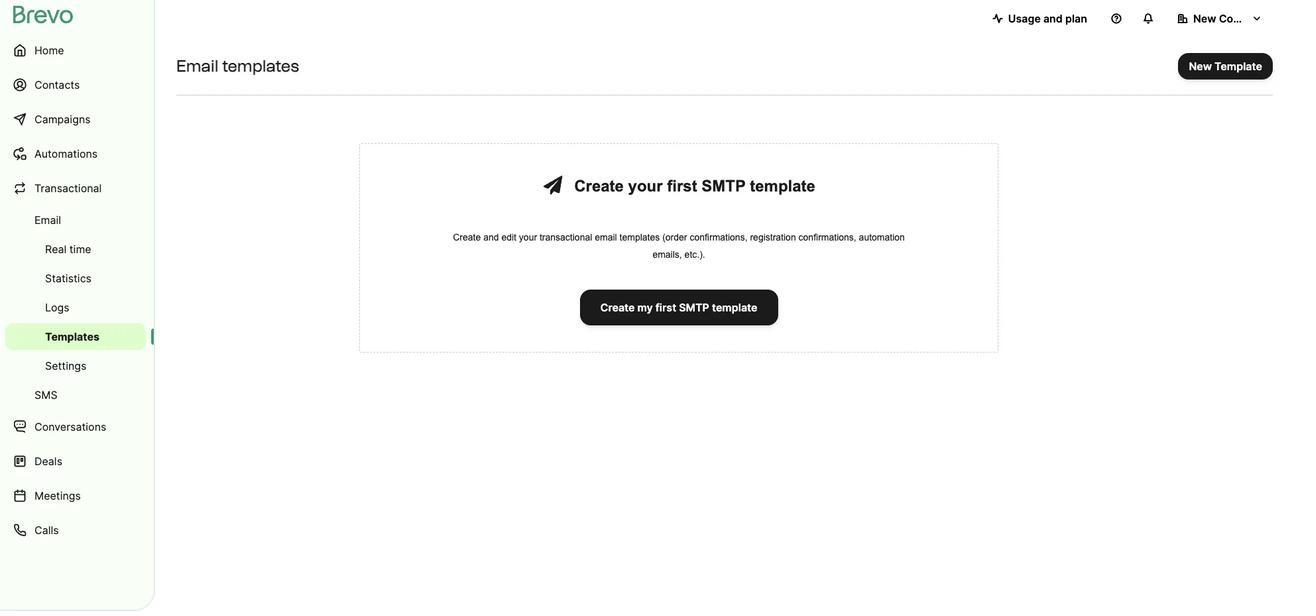 Task type: vqa. For each thing, say whether or not it's contained in the screenshot.
All
no



Task type: describe. For each thing, give the bounding box(es) containing it.
meetings link
[[5, 480, 146, 512]]

calls
[[34, 524, 59, 537]]

new company button
[[1167, 5, 1273, 32]]

email link
[[5, 207, 146, 233]]

company
[[1219, 12, 1268, 25]]

create your first smtp template
[[574, 177, 815, 195]]

new template
[[1189, 60, 1262, 73]]

calls link
[[5, 514, 146, 546]]

automations
[[34, 147, 98, 160]]

real
[[45, 243, 66, 256]]

emails,
[[653, 249, 682, 260]]

transactional link
[[5, 172, 146, 204]]

time
[[69, 243, 91, 256]]

and for create
[[483, 232, 499, 243]]

statistics
[[45, 272, 91, 285]]

new for new template
[[1189, 60, 1212, 73]]

transactional
[[540, 232, 592, 243]]

transactional
[[34, 182, 102, 195]]

new for new company
[[1193, 12, 1216, 25]]

settings
[[45, 359, 86, 373]]

usage and plan button
[[982, 5, 1098, 32]]

real time link
[[5, 236, 146, 263]]

create for create your first smtp template
[[574, 177, 624, 195]]

templates
[[45, 330, 99, 343]]

template for create your first smtp template
[[750, 177, 815, 195]]

create and edit your transactional email templates (order confirmations, registration confirmations, automation emails, etc.).
[[453, 232, 905, 260]]

new company
[[1193, 12, 1268, 25]]

create for create and edit your transactional email templates (order confirmations, registration confirmations, automation emails, etc.).
[[453, 232, 481, 243]]

email for email templates
[[176, 56, 218, 76]]

templates link
[[5, 324, 146, 350]]

deals
[[34, 455, 62, 468]]

meetings
[[34, 489, 81, 502]]

new template button
[[1178, 53, 1273, 80]]

email for email
[[34, 213, 61, 227]]

smtp for my
[[679, 301, 709, 314]]



Task type: locate. For each thing, give the bounding box(es) containing it.
real time
[[45, 243, 91, 256]]

new left template
[[1189, 60, 1212, 73]]

0 vertical spatial and
[[1043, 12, 1063, 25]]

contacts
[[34, 78, 80, 91]]

email
[[595, 232, 617, 243]]

0 vertical spatial templates
[[222, 56, 299, 76]]

templates inside create and edit your transactional email templates (order confirmations, registration confirmations, automation emails, etc.).
[[620, 232, 660, 243]]

1 vertical spatial smtp
[[679, 301, 709, 314]]

etc.).
[[685, 249, 705, 260]]

1 horizontal spatial your
[[628, 177, 663, 195]]

0 horizontal spatial email
[[34, 213, 61, 227]]

first for your
[[667, 177, 697, 195]]

1 horizontal spatial confirmations,
[[799, 232, 856, 243]]

2 confirmations, from the left
[[799, 232, 856, 243]]

1 vertical spatial create
[[453, 232, 481, 243]]

your up "(order"
[[628, 177, 663, 195]]

create
[[574, 177, 624, 195], [453, 232, 481, 243], [600, 301, 635, 314]]

sms link
[[5, 382, 146, 408]]

1 vertical spatial email
[[34, 213, 61, 227]]

template for create my first smtp template
[[712, 301, 757, 314]]

1 confirmations, from the left
[[690, 232, 747, 243]]

create my first smtp template button
[[580, 290, 778, 325]]

email
[[176, 56, 218, 76], [34, 213, 61, 227]]

1 horizontal spatial email
[[176, 56, 218, 76]]

your right edit
[[519, 232, 537, 243]]

logs
[[45, 301, 69, 314]]

campaigns link
[[5, 103, 146, 135]]

1 horizontal spatial templates
[[620, 232, 660, 243]]

first right my
[[655, 301, 676, 314]]

1 vertical spatial your
[[519, 232, 537, 243]]

create left my
[[600, 301, 635, 314]]

0 vertical spatial first
[[667, 177, 697, 195]]

0 vertical spatial template
[[750, 177, 815, 195]]

home
[[34, 44, 64, 57]]

and inside button
[[1043, 12, 1063, 25]]

email templates
[[176, 56, 299, 76]]

1 horizontal spatial and
[[1043, 12, 1063, 25]]

new inside button
[[1189, 60, 1212, 73]]

create inside create and edit your transactional email templates (order confirmations, registration confirmations, automation emails, etc.).
[[453, 232, 481, 243]]

1 vertical spatial templates
[[620, 232, 660, 243]]

automation
[[859, 232, 905, 243]]

2 vertical spatial create
[[600, 301, 635, 314]]

edit
[[501, 232, 516, 243]]

1 vertical spatial and
[[483, 232, 499, 243]]

1 vertical spatial template
[[712, 301, 757, 314]]

and left plan
[[1043, 12, 1063, 25]]

email inside "link"
[[34, 213, 61, 227]]

templates
[[222, 56, 299, 76], [620, 232, 660, 243]]

confirmations, up etc.). at the right top of the page
[[690, 232, 747, 243]]

statistics link
[[5, 265, 146, 292]]

0 vertical spatial new
[[1193, 12, 1216, 25]]

and inside create and edit your transactional email templates (order confirmations, registration confirmations, automation emails, etc.).
[[483, 232, 499, 243]]

deals link
[[5, 445, 146, 477]]

create left edit
[[453, 232, 481, 243]]

create up 'email'
[[574, 177, 624, 195]]

plan
[[1065, 12, 1087, 25]]

logs link
[[5, 294, 146, 321]]

template
[[1214, 60, 1262, 73]]

smtp for your
[[702, 177, 745, 195]]

my
[[637, 301, 653, 314]]

and for usage
[[1043, 12, 1063, 25]]

your
[[628, 177, 663, 195], [519, 232, 537, 243]]

first up "(order"
[[667, 177, 697, 195]]

0 vertical spatial your
[[628, 177, 663, 195]]

new
[[1193, 12, 1216, 25], [1189, 60, 1212, 73]]

and
[[1043, 12, 1063, 25], [483, 232, 499, 243]]

create inside button
[[600, 301, 635, 314]]

sms
[[34, 388, 57, 402]]

template inside button
[[712, 301, 757, 314]]

settings link
[[5, 353, 146, 379]]

(order
[[662, 232, 687, 243]]

home link
[[5, 34, 146, 66]]

create my first smtp template
[[600, 301, 757, 314]]

first inside button
[[655, 301, 676, 314]]

0 horizontal spatial and
[[483, 232, 499, 243]]

your inside create and edit your transactional email templates (order confirmations, registration confirmations, automation emails, etc.).
[[519, 232, 537, 243]]

1 vertical spatial new
[[1189, 60, 1212, 73]]

conversations
[[34, 420, 106, 434]]

registration
[[750, 232, 796, 243]]

and left edit
[[483, 232, 499, 243]]

usage and plan
[[1008, 12, 1087, 25]]

0 vertical spatial create
[[574, 177, 624, 195]]

0 vertical spatial smtp
[[702, 177, 745, 195]]

0 horizontal spatial your
[[519, 232, 537, 243]]

smtp
[[702, 177, 745, 195], [679, 301, 709, 314]]

0 horizontal spatial confirmations,
[[690, 232, 747, 243]]

1 vertical spatial first
[[655, 301, 676, 314]]

0 horizontal spatial templates
[[222, 56, 299, 76]]

automations link
[[5, 138, 146, 170]]

first
[[667, 177, 697, 195], [655, 301, 676, 314]]

new left company
[[1193, 12, 1216, 25]]

usage
[[1008, 12, 1041, 25]]

new inside button
[[1193, 12, 1216, 25]]

confirmations,
[[690, 232, 747, 243], [799, 232, 856, 243]]

0 vertical spatial email
[[176, 56, 218, 76]]

smtp inside button
[[679, 301, 709, 314]]

confirmations, right registration
[[799, 232, 856, 243]]

create for create my first smtp template
[[600, 301, 635, 314]]

conversations link
[[5, 411, 146, 443]]

campaigns
[[34, 113, 91, 126]]

first for my
[[655, 301, 676, 314]]

template
[[750, 177, 815, 195], [712, 301, 757, 314]]

contacts link
[[5, 69, 146, 101]]



